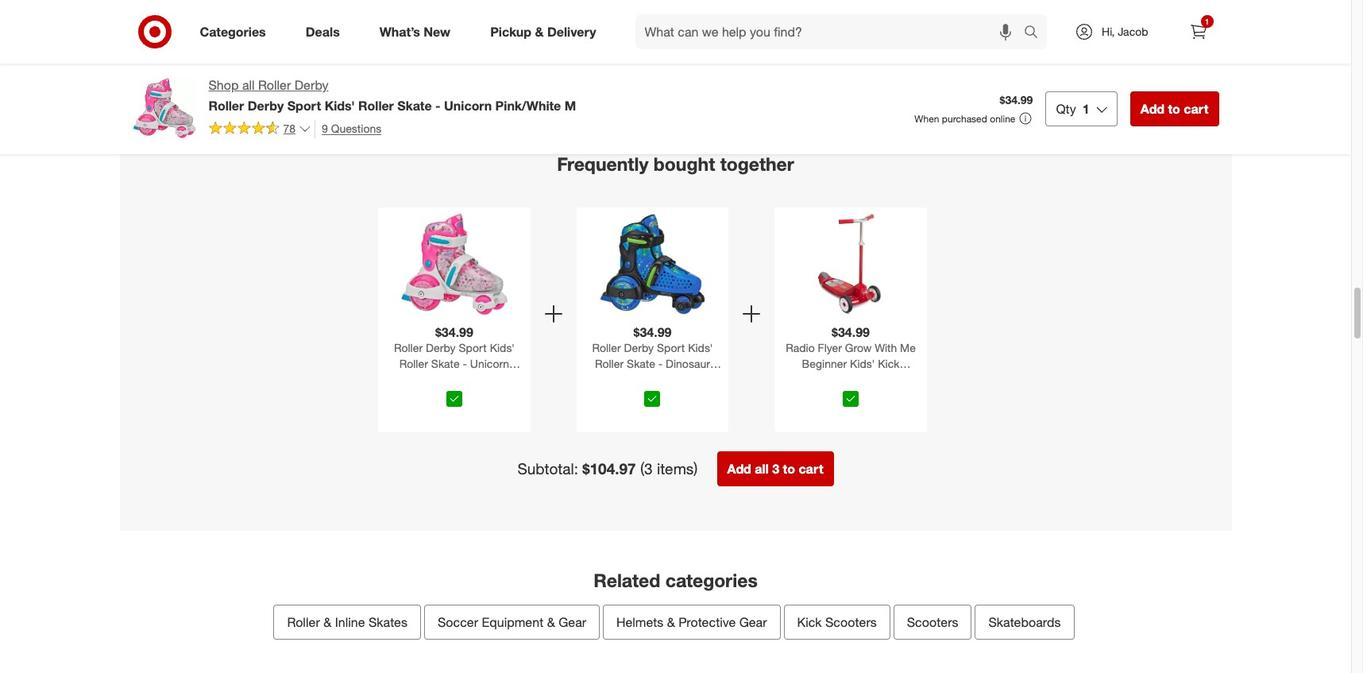 Task type: vqa. For each thing, say whether or not it's contained in the screenshot.
second the ( from the right
no



Task type: locate. For each thing, give the bounding box(es) containing it.
add to cart button
[[142, 3, 207, 29], [628, 3, 694, 29], [790, 3, 856, 29], [952, 3, 1018, 29], [1131, 91, 1219, 126]]

1 horizontal spatial 1
[[1205, 17, 1210, 26]]

1 horizontal spatial kick
[[878, 357, 900, 371]]

kick scooters link
[[784, 605, 891, 640]]

(3
[[641, 460, 653, 478]]

kids' inside 'shop all roller derby roller derby sport kids' roller skate - unicorn pink/white m'
[[325, 98, 355, 114]]

0 horizontal spatial sport
[[287, 98, 321, 114]]

grow
[[845, 341, 872, 355]]

$34.99 up online
[[1000, 93, 1033, 106]]

1 vertical spatial 1
[[1083, 101, 1090, 117]]

to
[[170, 10, 179, 21], [656, 10, 665, 21], [818, 10, 827, 21], [980, 10, 990, 21], [1169, 101, 1181, 117], [783, 461, 796, 477]]

$34.99 inside $34.99 roller derby sport kids' roller skate - dinosaur blue/black m
[[634, 325, 672, 340]]

None checkbox
[[447, 391, 463, 407], [645, 391, 661, 407], [447, 391, 463, 407], [645, 391, 661, 407]]

m inside $34.99 roller derby sport kids' roller skate - unicorn pink/white m
[[478, 373, 488, 386]]

kick scooters
[[798, 614, 877, 630]]

roller
[[258, 77, 291, 93], [209, 98, 244, 114], [358, 98, 394, 114], [394, 341, 423, 355], [593, 341, 621, 355], [400, 357, 428, 371], [595, 357, 624, 371], [287, 614, 320, 630]]

skateboards link
[[975, 605, 1075, 640]]

add to cart
[[149, 10, 200, 21], [635, 10, 687, 21], [798, 10, 849, 21], [960, 10, 1011, 21], [1141, 101, 1209, 117]]

helmets
[[617, 614, 664, 630]]

2 horizontal spatial sport
[[657, 341, 685, 355]]

all
[[242, 77, 255, 93], [755, 461, 769, 477]]

$34.99 down roller derby sport kids' roller skate - unicorn pink/white m image
[[436, 325, 474, 340]]

radio flyer grow with me beginner kids' kick scooter - red link
[[778, 340, 924, 386]]

2 scooters from the left
[[907, 614, 959, 630]]

related
[[594, 569, 661, 592]]

& for helmets
[[667, 614, 675, 630]]

all inside button
[[755, 461, 769, 477]]

add all 3 to cart
[[728, 461, 824, 477]]

0 horizontal spatial all
[[242, 77, 255, 93]]

m inside $34.99 roller derby sport kids' roller skate - dinosaur blue/black m
[[676, 373, 686, 386]]

roller & inline skates link
[[274, 605, 421, 640]]

m
[[565, 98, 576, 114], [478, 373, 488, 386], [676, 373, 686, 386]]

sport inside 'shop all roller derby roller derby sport kids' roller skate - unicorn pink/white m'
[[287, 98, 321, 114]]

unicorn inside $34.99 roller derby sport kids' roller skate - unicorn pink/white m
[[470, 357, 509, 371]]

m for $34.99 roller derby sport kids' roller skate - dinosaur blue/black m
[[676, 373, 686, 386]]

0 vertical spatial kick
[[878, 357, 900, 371]]

$34.99 up grow at the right bottom
[[832, 325, 870, 340]]

& right pickup
[[535, 24, 544, 39]]

add all 3 to cart button
[[717, 452, 834, 487]]

frequently bought together
[[557, 153, 795, 175]]

gear right protective
[[740, 614, 767, 630]]

add
[[149, 10, 167, 21], [635, 10, 653, 21], [798, 10, 816, 21], [960, 10, 978, 21], [1141, 101, 1165, 117], [728, 461, 752, 477]]

1 vertical spatial unicorn
[[470, 357, 509, 371]]

categories link
[[186, 14, 286, 49]]

1 scooters from the left
[[826, 614, 877, 630]]

shop
[[209, 77, 239, 93]]

kids' inside $34.99 roller derby sport kids' roller skate - unicorn pink/white m
[[490, 341, 515, 355]]

cart
[[182, 10, 200, 21], [668, 10, 687, 21], [830, 10, 849, 21], [992, 10, 1011, 21], [1184, 101, 1209, 117], [799, 461, 824, 477]]

roller derby sport kids' roller skate - unicorn pink/white m link
[[382, 340, 527, 386]]

& right equipment in the left bottom of the page
[[547, 614, 555, 630]]

radio
[[786, 341, 815, 355]]

$104.97
[[583, 460, 636, 478]]

$34.99 for $34.99
[[1000, 93, 1033, 106]]

unicorn
[[444, 98, 492, 114], [470, 357, 509, 371]]

- inside 'shop all roller derby roller derby sport kids' roller skate - unicorn pink/white m'
[[436, 98, 441, 114]]

$34.99 radio flyer grow with me beginner kids' kick scooter - red
[[786, 325, 916, 386]]

sport
[[287, 98, 321, 114], [459, 341, 487, 355], [657, 341, 685, 355]]

questions
[[331, 121, 382, 135]]

online
[[990, 113, 1016, 125]]

$34.99 up dinosaur
[[634, 325, 672, 340]]

1 gear from the left
[[559, 614, 587, 630]]

0 vertical spatial unicorn
[[444, 98, 492, 114]]

derby inside $34.99 roller derby sport kids' roller skate - dinosaur blue/black m
[[624, 341, 654, 355]]

all for shop
[[242, 77, 255, 93]]

78
[[283, 122, 296, 135]]

$34.99 inside $34.99 roller derby sport kids' roller skate - unicorn pink/white m
[[436, 325, 474, 340]]

1 vertical spatial all
[[755, 461, 769, 477]]

qty
[[1057, 101, 1077, 117]]

flyer
[[818, 341, 842, 355]]

derby inside $34.99 roller derby sport kids' roller skate - unicorn pink/white m
[[426, 341, 456, 355]]

1 horizontal spatial scooters
[[907, 614, 959, 630]]

all inside 'shop all roller derby roller derby sport kids' roller skate - unicorn pink/white m'
[[242, 77, 255, 93]]

categories
[[666, 569, 758, 592]]

kick
[[878, 357, 900, 371], [798, 614, 822, 630]]

1
[[1205, 17, 1210, 26], [1083, 101, 1090, 117]]

0 horizontal spatial m
[[478, 373, 488, 386]]

$34.99
[[1000, 93, 1033, 106], [436, 325, 474, 340], [634, 325, 672, 340], [832, 325, 870, 340]]

& left inline
[[324, 614, 332, 630]]

1 horizontal spatial sport
[[459, 341, 487, 355]]

kids' inside $34.99 radio flyer grow with me beginner kids' kick scooter - red
[[850, 357, 875, 371]]

red
[[866, 373, 886, 386]]

soccer
[[438, 614, 478, 630]]

protective
[[679, 614, 736, 630]]

1 vertical spatial pink/white
[[421, 373, 475, 386]]

0 horizontal spatial pink/white
[[421, 373, 475, 386]]

- inside $34.99 roller derby sport kids' roller skate - unicorn pink/white m
[[463, 357, 467, 371]]

1 vertical spatial kick
[[798, 614, 822, 630]]

-
[[436, 98, 441, 114], [463, 357, 467, 371], [659, 357, 663, 371], [859, 373, 863, 386]]

radio flyer grow with me beginner kids' kick scooter - red image
[[797, 210, 905, 318]]

sport inside $34.99 roller derby sport kids' roller skate - unicorn pink/white m
[[459, 341, 487, 355]]

deals link
[[292, 14, 360, 49]]

equipment
[[482, 614, 544, 630]]

skate inside $34.99 roller derby sport kids' roller skate - unicorn pink/white m
[[431, 357, 460, 371]]

1 horizontal spatial pink/white
[[496, 98, 561, 114]]

all left 3
[[755, 461, 769, 477]]

sport inside $34.99 roller derby sport kids' roller skate - dinosaur blue/black m
[[657, 341, 685, 355]]

2 horizontal spatial m
[[676, 373, 686, 386]]

1 right qty
[[1083, 101, 1090, 117]]

0 vertical spatial pink/white
[[496, 98, 561, 114]]

1 horizontal spatial m
[[565, 98, 576, 114]]

sport for $34.99 roller derby sport kids' roller skate - unicorn pink/white m
[[459, 341, 487, 355]]

0 horizontal spatial scooters
[[826, 614, 877, 630]]

2 gear from the left
[[740, 614, 767, 630]]

gear for soccer equipment & gear
[[559, 614, 587, 630]]

pink/white inside $34.99 roller derby sport kids' roller skate - unicorn pink/white m
[[421, 373, 475, 386]]

derby
[[295, 77, 329, 93], [248, 98, 284, 114], [426, 341, 456, 355], [624, 341, 654, 355]]

shop all roller derby roller derby sport kids' roller skate - unicorn pink/white m
[[209, 77, 576, 114]]

$34.99 roller derby sport kids' roller skate - unicorn pink/white m
[[394, 325, 515, 386]]

1 horizontal spatial all
[[755, 461, 769, 477]]

skate inside $34.99 roller derby sport kids' roller skate - dinosaur blue/black m
[[627, 357, 656, 371]]

1 link
[[1181, 14, 1216, 49]]

blue/black
[[620, 373, 673, 386]]

kids'
[[325, 98, 355, 114], [490, 341, 515, 355], [688, 341, 713, 355], [850, 357, 875, 371]]

gear
[[559, 614, 587, 630], [740, 614, 767, 630]]

1 horizontal spatial gear
[[740, 614, 767, 630]]

$34.99 inside $34.99 radio flyer grow with me beginner kids' kick scooter - red
[[832, 325, 870, 340]]

scooters
[[826, 614, 877, 630], [907, 614, 959, 630]]

pickup & delivery link
[[477, 14, 616, 49]]

all right "shop"
[[242, 77, 255, 93]]

categories
[[200, 24, 266, 39]]

scooters link
[[894, 605, 972, 640]]

None checkbox
[[843, 391, 859, 407]]

sport for $34.99 roller derby sport kids' roller skate - dinosaur blue/black m
[[657, 341, 685, 355]]

0 horizontal spatial gear
[[559, 614, 587, 630]]

pink/white
[[496, 98, 561, 114], [421, 373, 475, 386]]

0 vertical spatial all
[[242, 77, 255, 93]]

- inside $34.99 radio flyer grow with me beginner kids' kick scooter - red
[[859, 373, 863, 386]]

& right the helmets
[[667, 614, 675, 630]]

soccer equipment & gear link
[[424, 605, 600, 640]]

search button
[[1017, 14, 1055, 52]]

1 right jacob
[[1205, 17, 1210, 26]]

gear right equipment in the left bottom of the page
[[559, 614, 587, 630]]

skate
[[398, 98, 432, 114], [431, 357, 460, 371], [627, 357, 656, 371]]

scooter
[[816, 373, 855, 386]]



Task type: describe. For each thing, give the bounding box(es) containing it.
9 questions
[[322, 121, 382, 135]]

9 questions link
[[315, 120, 382, 138]]

0 horizontal spatial kick
[[798, 614, 822, 630]]

helmets & protective gear link
[[603, 605, 781, 640]]

skate for $34.99 roller derby sport kids' roller skate - dinosaur blue/black m
[[627, 357, 656, 371]]

cart inside button
[[799, 461, 824, 477]]

add inside button
[[728, 461, 752, 477]]

pickup
[[490, 24, 532, 39]]

what's new link
[[366, 14, 471, 49]]

hi, jacob
[[1102, 25, 1149, 38]]

bought
[[654, 153, 715, 175]]

jacob
[[1118, 25, 1149, 38]]

purchased
[[942, 113, 988, 125]]

inline
[[335, 614, 365, 630]]

78 link
[[209, 120, 312, 139]]

roller derby sport kids' roller skate - dinosaur blue/black m link
[[580, 340, 726, 386]]

when
[[915, 113, 940, 125]]

skates
[[369, 614, 408, 630]]

related categories
[[594, 569, 758, 592]]

me
[[900, 341, 916, 355]]

subtotal: $104.97 (3 items)
[[518, 460, 698, 478]]

gear for helmets & protective gear
[[740, 614, 767, 630]]

9
[[322, 121, 328, 135]]

roller derby sport kids' roller skate - unicorn pink/white m image
[[401, 210, 508, 318]]

with
[[875, 341, 897, 355]]

skateboards
[[989, 614, 1061, 630]]

kick inside $34.99 radio flyer grow with me beginner kids' kick scooter - red
[[878, 357, 900, 371]]

$34.99 for $34.99 radio flyer grow with me beginner kids' kick scooter - red
[[832, 325, 870, 340]]

new
[[424, 24, 451, 39]]

beginner
[[802, 357, 847, 371]]

helmets & protective gear
[[617, 614, 767, 630]]

0 vertical spatial 1
[[1205, 17, 1210, 26]]

skate for $34.99 roller derby sport kids' roller skate - unicorn pink/white m
[[431, 357, 460, 371]]

soccer equipment & gear
[[438, 614, 587, 630]]

subtotal:
[[518, 460, 579, 478]]

search
[[1017, 25, 1055, 41]]

qty 1
[[1057, 101, 1090, 117]]

delivery
[[547, 24, 596, 39]]

unicorn inside 'shop all roller derby roller derby sport kids' roller skate - unicorn pink/white m'
[[444, 98, 492, 114]]

m for $34.99 roller derby sport kids' roller skate - unicorn pink/white m
[[478, 373, 488, 386]]

image of roller derby sport kids' roller skate - unicorn pink/white m image
[[132, 76, 196, 140]]

roller & inline skates
[[287, 614, 408, 630]]

together
[[721, 153, 795, 175]]

when purchased online
[[915, 113, 1016, 125]]

$34.99 roller derby sport kids' roller skate - dinosaur blue/black m
[[593, 325, 713, 386]]

what's new
[[380, 24, 451, 39]]

frequently
[[557, 153, 649, 175]]

all for add
[[755, 461, 769, 477]]

& for pickup
[[535, 24, 544, 39]]

to inside button
[[783, 461, 796, 477]]

skate inside 'shop all roller derby roller derby sport kids' roller skate - unicorn pink/white m'
[[398, 98, 432, 114]]

dinosaur
[[666, 357, 710, 371]]

- inside $34.99 roller derby sport kids' roller skate - dinosaur blue/black m
[[659, 357, 663, 371]]

pickup & delivery
[[490, 24, 596, 39]]

what's
[[380, 24, 420, 39]]

0 horizontal spatial 1
[[1083, 101, 1090, 117]]

kids' inside $34.99 roller derby sport kids' roller skate - dinosaur blue/black m
[[688, 341, 713, 355]]

What can we help you find? suggestions appear below search field
[[635, 14, 1028, 49]]

m inside 'shop all roller derby roller derby sport kids' roller skate - unicorn pink/white m'
[[565, 98, 576, 114]]

$34.99 for $34.99 roller derby sport kids' roller skate - unicorn pink/white m
[[436, 325, 474, 340]]

roller derby sport kids' roller skate - dinosaur blue/black m image
[[599, 210, 707, 318]]

pink/white inside 'shop all roller derby roller derby sport kids' roller skate - unicorn pink/white m'
[[496, 98, 561, 114]]

& for roller
[[324, 614, 332, 630]]

deals
[[306, 24, 340, 39]]

3
[[773, 461, 780, 477]]

items)
[[657, 460, 698, 478]]

$34.99 for $34.99 roller derby sport kids' roller skate - dinosaur blue/black m
[[634, 325, 672, 340]]

hi,
[[1102, 25, 1115, 38]]



